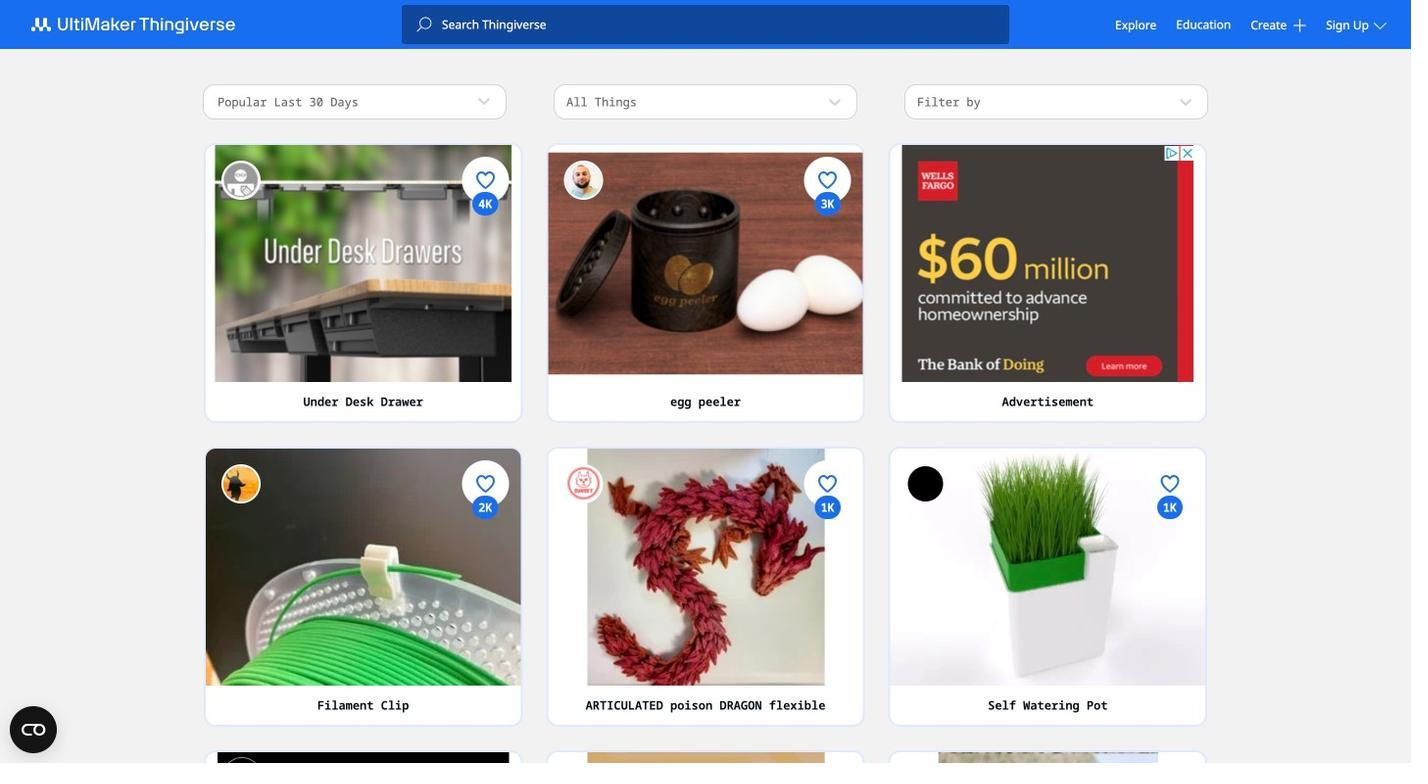 Task type: locate. For each thing, give the bounding box(es) containing it.
1 vertical spatial advertisement element
[[218, 753, 512, 764]]

0 horizontal spatial advertisement element
[[218, 753, 512, 764]]

advertisement element
[[903, 145, 1197, 390], [218, 753, 512, 764]]

avatar image for thumbnail representing filament clip
[[222, 465, 261, 504]]

avatar image for "thumbnail representing egg peeler"
[[564, 161, 603, 200]]

0 vertical spatial advertisement element
[[903, 145, 1197, 390]]

thumbnail representing perry the platypus image
[[548, 753, 864, 764]]

search control image
[[417, 17, 432, 32]]

avatar image for thumbnail representing articulated poison dragon flexible
[[564, 465, 603, 504]]

avatar image
[[222, 161, 261, 200], [564, 161, 603, 200], [222, 465, 261, 504], [564, 465, 603, 504], [907, 465, 946, 504]]

open widget image
[[10, 707, 57, 754]]

thumbnail representing filament clip image
[[206, 449, 521, 686]]

open all things image
[[826, 92, 845, 112]]

Search Thingiverse text field
[[432, 17, 1010, 32]]



Task type: vqa. For each thing, say whether or not it's contained in the screenshot.
search control image
yes



Task type: describe. For each thing, give the bounding box(es) containing it.
makerbot logo image
[[20, 13, 259, 36]]

plusicon image
[[1295, 19, 1307, 32]]

1 horizontal spatial advertisement element
[[903, 145, 1197, 390]]

avatar image for thumbnail representing self watering pot
[[907, 465, 946, 504]]

thumbnail representing baby axolotl image
[[891, 753, 1206, 764]]

avatar image for 'thumbnail representing under desk drawer'
[[222, 161, 261, 200]]

thumbnail representing under desk drawer image
[[206, 145, 521, 382]]

thumbnail representing articulated poison dragon flexible image
[[548, 449, 864, 686]]

open filter by image
[[1177, 92, 1196, 112]]

thumbnail representing egg peeler image
[[548, 145, 864, 382]]

thumbnail representing self watering pot image
[[891, 449, 1206, 686]]



